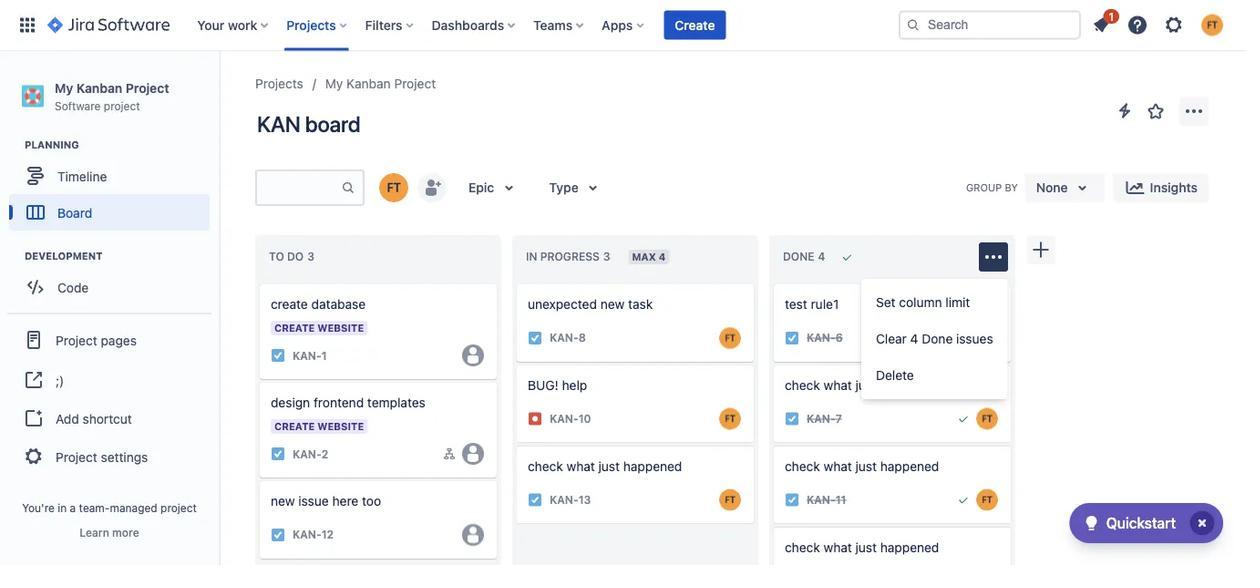 Task type: locate. For each thing, give the bounding box(es) containing it.
issue left "here"
[[298, 494, 329, 509]]

1 horizontal spatial my
[[325, 76, 343, 91]]

task image left kan-8 link at the bottom left of the page
[[528, 331, 542, 345]]

1 horizontal spatial create
[[675, 17, 715, 32]]

primary element
[[11, 0, 899, 51]]

1 done image from the top
[[956, 331, 971, 345]]

managed
[[110, 501, 157, 514]]

issue
[[298, 494, 329, 509], [590, 536, 621, 551]]

test
[[785, 297, 807, 312]]

more image left create column image
[[983, 246, 1005, 268]]

project right software
[[104, 99, 140, 112]]

quickstart
[[1106, 515, 1176, 532]]

create
[[675, 17, 715, 32], [546, 536, 586, 551]]

group
[[861, 279, 1008, 399], [7, 313, 211, 482]]

task image left kan-6 link
[[785, 331, 799, 345]]

task image left kan-2 link
[[271, 447, 285, 461]]

your
[[197, 17, 225, 32]]

create issue image down bug image
[[506, 434, 528, 455]]

my for my kanban project software project
[[55, 80, 73, 95]]

done up test on the bottom right of the page
[[783, 250, 814, 263]]

new
[[601, 297, 625, 312], [271, 494, 295, 509]]

project right managed
[[160, 501, 197, 514]]

13
[[579, 493, 591, 506]]

test rule1
[[785, 297, 839, 312]]

what up 11
[[824, 459, 852, 474]]

kanban inside my kanban project software project
[[76, 80, 122, 95]]

0 vertical spatial projects
[[286, 17, 336, 32]]

issue for new
[[298, 494, 329, 509]]

1 vertical spatial create
[[546, 536, 586, 551]]

database
[[311, 297, 366, 312]]

kan-13
[[550, 493, 591, 506]]

task image
[[271, 348, 285, 363], [785, 412, 799, 426], [271, 528, 285, 542]]

done image
[[956, 331, 971, 345], [956, 493, 971, 507]]

delete button
[[861, 357, 1008, 394]]

my up software
[[55, 80, 73, 95]]

4 inside button
[[910, 331, 918, 346]]

done inside clear 4 done issues button
[[922, 331, 953, 346]]

4 right max
[[659, 251, 666, 263]]

kan-2 link
[[293, 446, 328, 462]]

to
[[269, 250, 284, 263]]

1 unassigned image from the top
[[462, 345, 484, 366]]

planning image
[[3, 134, 25, 156]]

kanban inside my kanban project link
[[346, 76, 391, 91]]

assignee: funky town image
[[719, 327, 741, 349], [719, 408, 741, 430], [976, 408, 998, 430]]

done image for check what just happened
[[956, 493, 971, 507]]

1 left the help icon
[[1109, 10, 1114, 23]]

check down kan-11 link
[[785, 540, 820, 555]]

kan-1
[[293, 349, 327, 362]]

0 horizontal spatial 4
[[659, 251, 666, 263]]

1 vertical spatial issue
[[590, 536, 621, 551]]

task image left kan-1 link
[[271, 348, 285, 363]]

Search this board text field
[[257, 171, 341, 204]]

kan- down kan-7 link at the right of the page
[[807, 493, 836, 506]]

group for the check icon
[[861, 279, 1008, 399]]

learn more button
[[80, 525, 139, 540]]

0 horizontal spatial issue
[[298, 494, 329, 509]]

check what just happened for kan-11
[[785, 459, 939, 474]]

create issue image down to
[[249, 272, 271, 294]]

kan- for 2
[[293, 448, 321, 460]]

settings
[[101, 449, 148, 464]]

kan- for 1
[[293, 349, 321, 362]]

shortcut
[[83, 411, 132, 426]]

4 right clear
[[910, 331, 918, 346]]

my inside my kanban project link
[[325, 76, 343, 91]]

done down set column limit button
[[922, 331, 953, 346]]

task image for check what just happened
[[785, 412, 799, 426]]

create down kan-13 link
[[546, 536, 586, 551]]

1 horizontal spatial new
[[601, 297, 625, 312]]

2 unassigned image from the top
[[462, 524, 484, 546]]

task image left kan-11 link
[[785, 493, 799, 507]]

kanban for my kanban project
[[346, 76, 391, 91]]

create issue image for bug! help
[[506, 353, 528, 374]]

my kanban project software project
[[55, 80, 169, 112]]

0 horizontal spatial done
[[783, 250, 814, 263]]

0 vertical spatial task image
[[271, 348, 285, 363]]

kanban up board
[[346, 76, 391, 91]]

kan-11 link
[[807, 492, 846, 508]]

task image left 'kan-12' link
[[271, 528, 285, 542]]

4 for max
[[659, 251, 666, 263]]

create issue image for kan-13
[[506, 434, 528, 455]]

assignee: funky town image for bug! help
[[719, 408, 741, 430]]

1 vertical spatial done
[[922, 331, 953, 346]]

my inside my kanban project software project
[[55, 80, 73, 95]]

timeline
[[57, 168, 107, 183]]

create issue image for test rule1
[[763, 272, 785, 294]]

kan- down new issue here too
[[293, 528, 321, 541]]

1 vertical spatial 4
[[910, 331, 918, 346]]

help image
[[1127, 14, 1149, 36]]

bug image
[[528, 412, 542, 426]]

kan- for 13
[[550, 493, 579, 506]]

create inside primary element
[[675, 17, 715, 32]]

4 for clear
[[910, 331, 918, 346]]

task image for kan-13
[[528, 493, 542, 507]]

task image for kan-6
[[785, 331, 799, 345]]

kan- up new issue here too
[[293, 448, 321, 460]]

projects button
[[281, 10, 354, 40]]

create issue image
[[249, 272, 271, 294], [506, 272, 528, 294], [763, 353, 785, 374], [506, 434, 528, 455], [249, 469, 271, 490]]

kan- right bug image
[[550, 412, 579, 425]]

1 horizontal spatial 1
[[1109, 10, 1114, 23]]

group
[[966, 182, 1002, 193]]

0 vertical spatial issue
[[298, 494, 329, 509]]

0 horizontal spatial more image
[[983, 246, 1005, 268]]

2 vertical spatial task image
[[271, 528, 285, 542]]

1 vertical spatial projects
[[255, 76, 303, 91]]

project settings
[[56, 449, 148, 464]]

1 vertical spatial task image
[[785, 412, 799, 426]]

add shortcut button
[[7, 400, 211, 437]]

more image right star kan board icon
[[1183, 100, 1205, 122]]

check for kan-13
[[528, 459, 563, 474]]

1 vertical spatial unassigned image
[[462, 524, 484, 546]]

insights button
[[1114, 173, 1209, 202]]

check up kan-7
[[785, 378, 820, 393]]

more image
[[1183, 100, 1205, 122], [983, 246, 1005, 268]]

;)
[[56, 373, 64, 388]]

my up board
[[325, 76, 343, 91]]

done image
[[956, 331, 971, 345], [956, 412, 971, 426], [956, 412, 971, 426], [956, 493, 971, 507]]

issue down 13
[[590, 536, 621, 551]]

0 vertical spatial unassigned image
[[462, 345, 484, 366]]

project pages
[[56, 333, 137, 348]]

kan- for 6
[[807, 332, 836, 344]]

11
[[836, 493, 846, 506]]

kan-2
[[293, 448, 328, 460]]

kan- for 7
[[807, 412, 836, 425]]

1 vertical spatial project
[[160, 501, 197, 514]]

teams
[[533, 17, 573, 32]]

1 up frontend
[[321, 349, 327, 362]]

1 horizontal spatial 4
[[910, 331, 918, 346]]

create issue image down in
[[506, 272, 528, 294]]

check for kan-7
[[785, 378, 820, 393]]

0 horizontal spatial group
[[7, 313, 211, 482]]

1 horizontal spatial kanban
[[346, 76, 391, 91]]

in progress element
[[526, 250, 614, 263]]

apps
[[602, 17, 633, 32]]

to do
[[269, 250, 304, 263]]

task image for new issue here too
[[271, 528, 285, 542]]

2 done image from the top
[[956, 493, 971, 507]]

just
[[856, 378, 877, 393], [599, 459, 620, 474], [856, 459, 877, 474], [856, 540, 877, 555]]

create column image
[[1030, 239, 1052, 261]]

development image
[[3, 245, 25, 267]]

0 horizontal spatial project
[[104, 99, 140, 112]]

code link
[[9, 269, 210, 306]]

0 vertical spatial done
[[783, 250, 814, 263]]

group containing set column limit
[[861, 279, 1008, 399]]

kan- down "unexpected"
[[550, 332, 579, 344]]

1 vertical spatial 1
[[321, 349, 327, 362]]

0 horizontal spatial my
[[55, 80, 73, 95]]

none button
[[1025, 173, 1104, 202]]

kan- for 10
[[550, 412, 579, 425]]

design frontend templates
[[271, 395, 426, 410]]

development
[[25, 250, 103, 262]]

0 horizontal spatial 1
[[321, 349, 327, 362]]

create issue image for kan-12
[[249, 469, 271, 490]]

you're in a team-managed project
[[22, 501, 197, 514]]

what up 13
[[567, 459, 595, 474]]

0 vertical spatial new
[[601, 297, 625, 312]]

issue for create
[[590, 536, 621, 551]]

0 of 1 child issues complete image
[[442, 447, 457, 461], [442, 447, 457, 461]]

project inside my kanban project software project
[[104, 99, 140, 112]]

check what just happened up 13
[[528, 459, 682, 474]]

automations menu button icon image
[[1114, 100, 1136, 122]]

done image for test rule1
[[956, 331, 971, 345]]

0 vertical spatial 4
[[659, 251, 666, 263]]

1 horizontal spatial group
[[861, 279, 1008, 399]]

0 vertical spatial 1
[[1109, 10, 1114, 23]]

1 horizontal spatial done
[[922, 331, 953, 346]]

check up kan-11
[[785, 459, 820, 474]]

check what just happened for kan-13
[[528, 459, 682, 474]]

0 horizontal spatial kanban
[[76, 80, 122, 95]]

kan- down the rule1
[[807, 332, 836, 344]]

kan-8 link
[[550, 330, 586, 346]]

project down the add at left
[[56, 449, 97, 464]]

group containing project pages
[[7, 313, 211, 482]]

learn more
[[80, 526, 139, 539]]

project left sidebar navigation icon
[[126, 80, 169, 95]]

what
[[824, 378, 852, 393], [567, 459, 595, 474], [824, 459, 852, 474], [824, 540, 852, 555]]

kanban up software
[[76, 80, 122, 95]]

check what just happened
[[785, 378, 939, 393], [528, 459, 682, 474], [785, 459, 939, 474], [785, 540, 939, 555]]

0 horizontal spatial new
[[271, 494, 295, 509]]

create right apps dropdown button
[[675, 17, 715, 32]]

unassigned image for 12
[[462, 524, 484, 546]]

create issue image for kan-8
[[506, 272, 528, 294]]

planning group
[[9, 138, 218, 236]]

just for kan-11
[[856, 459, 877, 474]]

projects up projects link
[[286, 17, 336, 32]]

in
[[58, 501, 67, 514]]

kan- down kan-6 link
[[807, 412, 836, 425]]

kan- up design
[[293, 349, 321, 362]]

projects up "kan"
[[255, 76, 303, 91]]

create issue image for design frontend templates
[[249, 370, 271, 392]]

projects inside popup button
[[286, 17, 336, 32]]

check up kan-13
[[528, 459, 563, 474]]

banner
[[0, 0, 1245, 51]]

check what just happened up 11
[[785, 459, 939, 474]]

task image
[[528, 331, 542, 345], [785, 331, 799, 345], [271, 447, 285, 461], [528, 493, 542, 507], [785, 493, 799, 507]]

create issue image up new issue here too
[[249, 469, 271, 490]]

1 vertical spatial done image
[[956, 493, 971, 507]]

my kanban project link
[[325, 73, 436, 95]]

just for kan-13
[[599, 459, 620, 474]]

a
[[70, 501, 76, 514]]

star kan board image
[[1145, 100, 1167, 122]]

10
[[579, 412, 591, 425]]

board
[[57, 205, 92, 220]]

0 horizontal spatial create
[[546, 536, 586, 551]]

0 vertical spatial done image
[[956, 331, 971, 345]]

design
[[271, 395, 310, 410]]

add people image
[[421, 177, 443, 199]]

kan- up create issue
[[550, 493, 579, 506]]

0 vertical spatial project
[[104, 99, 140, 112]]

group for development image
[[7, 313, 211, 482]]

unexpected
[[528, 297, 597, 312]]

check what just happened for kan-7
[[785, 378, 939, 393]]

notifications image
[[1090, 14, 1112, 36]]

set column limit
[[876, 295, 970, 310]]

kan-7
[[807, 412, 842, 425]]

create issue image down test on the bottom right of the page
[[763, 353, 785, 374]]

1 vertical spatial new
[[271, 494, 295, 509]]

check what just happened up 7
[[785, 378, 939, 393]]

what up 7
[[824, 378, 852, 393]]

sidebar navigation image
[[199, 73, 239, 109]]

rule1
[[811, 297, 839, 312]]

1 horizontal spatial issue
[[590, 536, 621, 551]]

project left pages
[[56, 333, 97, 348]]

0 vertical spatial more image
[[1183, 100, 1205, 122]]

new left 'task'
[[601, 297, 625, 312]]

insights
[[1150, 180, 1198, 195]]

new up kan-12
[[271, 494, 295, 509]]

1 horizontal spatial more image
[[1183, 100, 1205, 122]]

assignee: funky town image
[[976, 327, 998, 349], [719, 489, 741, 511], [976, 489, 998, 511]]

task image left kan-13 link
[[528, 493, 542, 507]]

set
[[876, 295, 896, 310]]

1 vertical spatial more image
[[983, 246, 1005, 268]]

create issue button
[[517, 527, 754, 560]]

check for kan-11
[[785, 459, 820, 474]]

create issue image
[[763, 272, 785, 294], [506, 353, 528, 374], [249, 370, 271, 392], [763, 434, 785, 455]]

0 vertical spatial create
[[675, 17, 715, 32]]

done image for kan-11
[[956, 493, 971, 507]]

happened
[[880, 378, 939, 393], [623, 459, 682, 474], [880, 459, 939, 474], [880, 540, 939, 555]]

happened for kan-7
[[880, 378, 939, 393]]

max
[[632, 251, 656, 263]]

jira software image
[[47, 14, 170, 36], [47, 14, 170, 36]]

project down filters dropdown button
[[394, 76, 436, 91]]

task image left kan-7 link at the right of the page
[[785, 412, 799, 426]]

unassigned image
[[462, 345, 484, 366], [462, 524, 484, 546]]

in progress
[[526, 250, 600, 263]]

my
[[325, 76, 343, 91], [55, 80, 73, 95]]

issue inside button
[[590, 536, 621, 551]]

create for create
[[675, 17, 715, 32]]

task image for kan-2
[[271, 447, 285, 461]]

projects link
[[255, 73, 303, 95]]



Task type: describe. For each thing, give the bounding box(es) containing it.
type
[[549, 180, 579, 195]]

assignee: funky town image for unexpected new task
[[719, 327, 741, 349]]

kan-6
[[807, 332, 843, 344]]

kan-6 link
[[807, 330, 843, 346]]

templates
[[367, 395, 426, 410]]

check image
[[1081, 512, 1103, 534]]

just for kan-7
[[856, 378, 877, 393]]

kan board
[[257, 111, 360, 137]]

kan- for 8
[[550, 332, 579, 344]]

what down 11
[[824, 540, 852, 555]]

kan-1 link
[[293, 348, 327, 363]]

epic
[[469, 180, 494, 195]]

delete
[[876, 368, 914, 383]]

apps button
[[596, 10, 651, 40]]

done image for kan-6
[[956, 331, 971, 345]]

done image for kan-7
[[956, 412, 971, 426]]

board
[[305, 111, 360, 137]]

your profile and settings image
[[1201, 14, 1223, 36]]

create
[[271, 297, 308, 312]]

your work button
[[192, 10, 276, 40]]

7
[[836, 412, 842, 425]]

unassigned image for 1
[[462, 345, 484, 366]]

max 4
[[632, 251, 666, 263]]

8
[[579, 332, 586, 344]]

task image for kan-8
[[528, 331, 542, 345]]

none
[[1036, 180, 1068, 195]]

1 horizontal spatial project
[[160, 501, 197, 514]]

create issue
[[546, 536, 621, 551]]

project inside my kanban project software project
[[126, 80, 169, 95]]

epic button
[[458, 173, 531, 202]]

done element
[[783, 250, 829, 263]]

progress
[[540, 250, 600, 263]]

pages
[[101, 333, 137, 348]]

kan-12 link
[[293, 527, 334, 543]]

filters button
[[360, 10, 421, 40]]

add shortcut
[[56, 411, 132, 426]]

bug! help
[[528, 378, 587, 393]]

appswitcher icon image
[[16, 14, 38, 36]]

happened for kan-11
[[880, 459, 939, 474]]

code
[[57, 280, 89, 295]]

what for 7
[[824, 378, 852, 393]]

kanban for my kanban project software project
[[76, 80, 122, 95]]

;) link
[[7, 360, 211, 400]]

do
[[287, 250, 304, 263]]

team-
[[79, 501, 110, 514]]

development group
[[9, 249, 218, 311]]

projects for projects link
[[255, 76, 303, 91]]

kan-10
[[550, 412, 591, 425]]

Search field
[[899, 10, 1081, 40]]

software
[[55, 99, 101, 112]]

task image for kan-11
[[785, 493, 799, 507]]

12
[[321, 528, 334, 541]]

kan- for 11
[[807, 493, 836, 506]]

kan-7 link
[[807, 411, 842, 427]]

kan
[[257, 111, 300, 137]]

insights image
[[1125, 177, 1146, 199]]

what for 11
[[824, 459, 852, 474]]

to do element
[[269, 250, 318, 263]]

create issue image for check what just happened
[[763, 434, 785, 455]]

work
[[228, 17, 257, 32]]

create database
[[271, 297, 366, 312]]

help
[[562, 378, 587, 393]]

column
[[899, 295, 942, 310]]

2
[[321, 448, 328, 460]]

set column limit button
[[861, 284, 1008, 321]]

timeline link
[[9, 158, 210, 194]]

kan-13 link
[[550, 492, 591, 508]]

issues
[[956, 331, 993, 346]]

my kanban project
[[325, 76, 436, 91]]

limit
[[946, 295, 970, 310]]

type button
[[538, 173, 615, 202]]

add
[[56, 411, 79, 426]]

create issue image for kan-7
[[763, 353, 785, 374]]

kan- for 12
[[293, 528, 321, 541]]

dashboards
[[432, 17, 504, 32]]

more
[[112, 526, 139, 539]]

kan-11
[[807, 493, 846, 506]]

unassigned image
[[462, 443, 484, 465]]

banner containing your work
[[0, 0, 1245, 51]]

you're
[[22, 501, 55, 514]]

check what just happened down 11
[[785, 540, 939, 555]]

kan-12
[[293, 528, 334, 541]]

funky town image
[[379, 173, 408, 202]]

my for my kanban project
[[325, 76, 343, 91]]

unexpected new task
[[528, 297, 653, 312]]

task
[[628, 297, 653, 312]]

clear
[[876, 331, 907, 346]]

settings image
[[1163, 14, 1185, 36]]

clear 4 done issues
[[876, 331, 993, 346]]

what for 13
[[567, 459, 595, 474]]

group by
[[966, 182, 1018, 193]]

happened for kan-13
[[623, 459, 682, 474]]

planning
[[25, 139, 79, 151]]

projects for projects popup button
[[286, 17, 336, 32]]

search image
[[906, 18, 921, 32]]

dismiss quickstart image
[[1188, 509, 1217, 538]]

project settings link
[[7, 437, 211, 477]]

teams button
[[528, 10, 591, 40]]

here
[[332, 494, 359, 509]]

in
[[526, 250, 537, 263]]

new issue here too
[[271, 494, 381, 509]]

too
[[362, 494, 381, 509]]

create button
[[664, 10, 726, 40]]

learn
[[80, 526, 109, 539]]

kan-10 link
[[550, 411, 591, 427]]

create for create issue
[[546, 536, 586, 551]]

kan-8
[[550, 332, 586, 344]]



Task type: vqa. For each thing, say whether or not it's contained in the screenshot.


